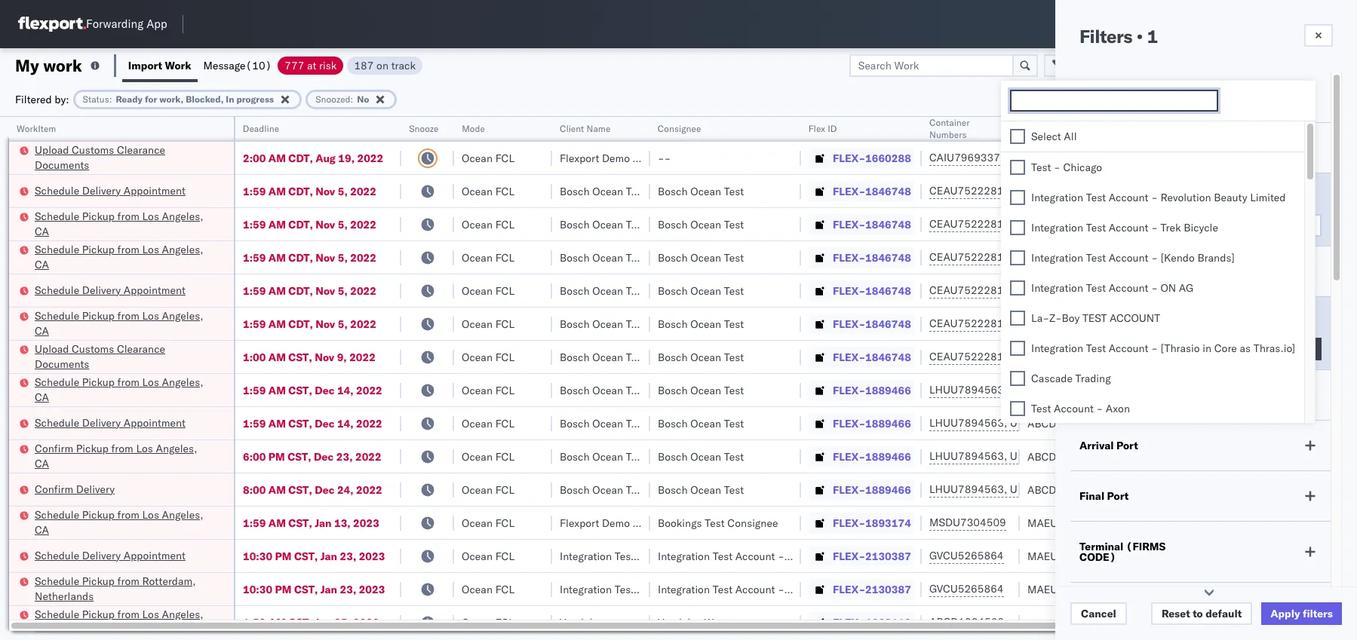 Task type: vqa. For each thing, say whether or not it's contained in the screenshot.


Task type: locate. For each thing, give the bounding box(es) containing it.
0 vertical spatial risk
[[319, 58, 337, 72]]

14, down 9,
[[337, 384, 354, 397]]

appointment
[[124, 184, 186, 197], [124, 283, 186, 297], [124, 416, 186, 430], [124, 549, 186, 562]]

schedule delivery appointment link for 10:30 pm cst, jan 23, 2023
[[35, 548, 186, 563]]

bosch ocean test
[[560, 184, 646, 198], [658, 184, 744, 198], [560, 218, 646, 231], [658, 218, 744, 231], [560, 251, 646, 264], [658, 251, 744, 264], [560, 284, 646, 298], [658, 284, 744, 298], [560, 317, 646, 331], [658, 317, 744, 331], [560, 350, 646, 364], [658, 350, 744, 364], [560, 384, 646, 397], [658, 384, 744, 397], [560, 417, 646, 430], [658, 417, 744, 430], [560, 450, 646, 464], [658, 450, 744, 464], [560, 483, 646, 497], [658, 483, 744, 497]]

: left ready
[[109, 93, 112, 104]]

3 1:59 from the top
[[243, 251, 266, 264]]

0 horizontal spatial snoozed
[[316, 93, 351, 104]]

1 vertical spatial no
[[1096, 219, 1110, 232]]

workitem
[[17, 123, 56, 134]]

1 vertical spatial flex-2130387
[[833, 583, 911, 596]]

6 cdt, from the top
[[288, 317, 313, 331]]

uetu5238478 for schedule pickup from los angeles, ca
[[1010, 383, 1084, 397]]

1 vertical spatial upload customs clearance documents button
[[35, 341, 214, 373]]

1 vertical spatial flexport demo consignee
[[560, 516, 683, 530]]

1846748
[[865, 184, 911, 198], [865, 218, 911, 231], [865, 251, 911, 264], [865, 284, 911, 298], [865, 317, 911, 331], [865, 350, 911, 364]]

2 ceau7522281, hlxu6269489, hlxu8034992 from the top
[[929, 217, 1163, 231]]

3 ceau7522281, from the top
[[929, 250, 1007, 264]]

2 flexport demo consignee from the top
[[560, 516, 683, 530]]

schedule pickup from los angeles, ca button
[[35, 209, 214, 240], [35, 242, 214, 273], [35, 308, 214, 340], [35, 375, 214, 406], [35, 507, 214, 539], [35, 607, 214, 639]]

0 horizontal spatial client name
[[560, 123, 611, 134]]

name
[[587, 123, 611, 134], [1113, 315, 1142, 329]]

1 vertical spatial gaurav jawla
[[1216, 184, 1279, 198]]

8 1:59 from the top
[[243, 516, 266, 530]]

23, for rotterdam,
[[340, 583, 356, 596]]

2 vertical spatial pm
[[275, 583, 292, 596]]

1 vertical spatial jawla
[[1253, 184, 1279, 198]]

1 vertical spatial mode
[[1080, 265, 1108, 278]]

angeles, for schedule pickup from los angeles, ca link associated with 4th schedule pickup from los angeles, ca button
[[162, 375, 203, 389]]

maeu9408431 down maeu9736123
[[1027, 550, 1104, 563]]

0 vertical spatial pm
[[268, 450, 285, 464]]

integration test account - karl lagerfeld for schedule delivery appointment
[[658, 550, 854, 563]]

status left ready
[[83, 93, 109, 104]]

2 vertical spatial gaurav jawla
[[1216, 218, 1279, 231]]

15 flex- from the top
[[833, 616, 865, 630]]

vandelay for vandelay
[[560, 616, 603, 630]]

[thrasio
[[1161, 342, 1200, 355]]

6 ca from the top
[[35, 523, 49, 537]]

upload customs clearance documents link for 1:00 am cst, nov 9, 2022
[[35, 341, 214, 372]]

trading
[[1075, 372, 1111, 386]]

account
[[1109, 191, 1149, 204], [1109, 221, 1149, 235], [1109, 251, 1149, 265], [1109, 281, 1149, 295], [1109, 342, 1149, 355], [1054, 402, 1094, 416], [735, 550, 775, 563], [735, 583, 775, 596]]

0 vertical spatial gaurav jawla
[[1216, 151, 1279, 165]]

1 upload customs clearance documents from the top
[[35, 143, 165, 172]]

1 vertical spatial 2130387
[[865, 583, 911, 596]]

am for 2nd schedule pickup from los angeles, ca button
[[268, 251, 286, 264]]

2 ceau7522281, from the top
[[929, 217, 1007, 231]]

schedule pickup from los angeles, ca link for first schedule pickup from los angeles, ca button from the bottom of the page
[[35, 607, 214, 637]]

777
[[285, 58, 304, 72]]

schedule pickup from los angeles, ca for schedule pickup from los angeles, ca link related to 3rd schedule pickup from los angeles, ca button from the top of the page
[[35, 309, 203, 338]]

from inside confirm pickup from los angeles, ca
[[111, 442, 133, 455]]

1 horizontal spatial mode
[[1080, 265, 1108, 278]]

jaehyung choi - test origin a
[[1216, 550, 1357, 563]]

uetu5238478 for confirm pickup from los angeles, ca
[[1010, 450, 1084, 463]]

1 vertical spatial gvcu5265864
[[929, 582, 1004, 596]]

4 schedule delivery appointment from the top
[[35, 549, 186, 562]]

0 vertical spatial 10:30
[[243, 550, 272, 563]]

los inside confirm pickup from los angeles, ca
[[136, 442, 153, 455]]

5 ca from the top
[[35, 457, 49, 470]]

lagerfeld up flex-1662119
[[809, 583, 854, 596]]

3 lhuu7894563, from the top
[[929, 450, 1007, 463]]

test123456
[[1027, 184, 1091, 198], [1027, 218, 1091, 231], [1027, 251, 1091, 264], [1027, 284, 1091, 298], [1027, 317, 1091, 331], [1027, 350, 1091, 364]]

1 customs from the top
[[72, 143, 114, 157]]

0 horizontal spatial :
[[109, 93, 112, 104]]

6 schedule pickup from los angeles, ca from the top
[[35, 608, 203, 636]]

6 test123456 from the top
[[1027, 350, 1091, 364]]

1 vertical spatial 1:59 am cst, dec 14, 2022
[[243, 417, 382, 430]]

(10)
[[246, 58, 272, 72]]

cst, up 1:59 am cst, jan 13, 2023
[[288, 483, 312, 497]]

port for arrival port
[[1117, 439, 1138, 453]]

hlxu8034992 down account
[[1090, 350, 1163, 364]]

jawla up limited
[[1253, 151, 1279, 165]]

14, up 6:00 pm cst, dec 23, 2022
[[337, 417, 354, 430]]

0 vertical spatial 2130387
[[865, 550, 911, 563]]

jawla right beauty
[[1253, 184, 1279, 198]]

1 documents from the top
[[35, 158, 89, 172]]

integration test account - karl lagerfeld up west
[[658, 583, 854, 596]]

port right the 'arrival'
[[1117, 439, 1138, 453]]

10:30
[[243, 550, 272, 563], [243, 583, 272, 596]]

on
[[1161, 281, 1176, 295]]

1 abcdefg78456546 from the top
[[1027, 384, 1129, 397]]

0 vertical spatial upload customs clearance documents link
[[35, 142, 214, 172]]

pm
[[268, 450, 285, 464], [275, 550, 292, 563], [275, 583, 292, 596]]

port
[[1134, 389, 1156, 402], [1117, 439, 1138, 453], [1107, 490, 1129, 503]]

forwarding
[[86, 17, 144, 31]]

23,
[[336, 450, 353, 464], [340, 550, 356, 563], [340, 583, 356, 596]]

ymluw236679313
[[1027, 151, 1124, 165]]

container numbers
[[929, 117, 970, 140]]

schedule pickup from los angeles, ca for schedule pickup from los angeles, ca link corresponding to 2nd schedule pickup from los angeles, ca button
[[35, 243, 203, 271]]

flex-1846748 for 1:00 am cst, nov 9, 2022 upload customs clearance documents button
[[833, 350, 911, 364]]

10:30 for schedule pickup from rotterdam, netherlands
[[243, 583, 272, 596]]

0 horizontal spatial vandelay
[[560, 616, 603, 630]]

flex-1846748 for 3rd schedule pickup from los angeles, ca button from the top of the page
[[833, 317, 911, 331]]

1 vertical spatial lagerfeld
[[809, 583, 854, 596]]

0 vertical spatial 10:30 pm cst, jan 23, 2023
[[243, 550, 385, 563]]

10:30 pm cst, jan 23, 2023 down 1:59 am cst, jan 13, 2023
[[243, 550, 385, 563]]

los for 3rd schedule pickup from los angeles, ca button from the top of the page
[[142, 309, 159, 323]]

1 vertical spatial flexport
[[560, 516, 599, 530]]

10:30 down 1:59 am cst, jan 13, 2023
[[243, 550, 272, 563]]

2 upload from the top
[[35, 342, 69, 356]]

flex-1846748
[[833, 184, 911, 198], [833, 218, 911, 231], [833, 251, 911, 264], [833, 284, 911, 298], [833, 317, 911, 331], [833, 350, 911, 364]]

los for first schedule pickup from los angeles, ca button from the bottom of the page
[[142, 608, 159, 621]]

am for 1:00 am cst, nov 9, 2022 upload customs clearance documents button
[[268, 350, 286, 364]]

gaurav jawla up no "button"
[[1216, 184, 1279, 198]]

gvcu5265864
[[929, 549, 1004, 563], [929, 582, 1004, 596]]

14,
[[337, 384, 354, 397], [337, 417, 354, 430]]

am for first schedule pickup from los angeles, ca button from the bottom of the page
[[268, 616, 286, 630]]

pickup for 4th schedule pickup from los angeles, ca button
[[82, 375, 115, 389]]

schedule pickup from los angeles, ca link for 2nd schedule pickup from los angeles, ca button from the bottom of the page
[[35, 507, 214, 538]]

maeu9408431 for schedule pickup from rotterdam, netherlands
[[1027, 583, 1104, 596]]

0 vertical spatial port
[[1134, 389, 1156, 402]]

final
[[1080, 490, 1105, 503]]

snoozed up deadline button
[[316, 93, 351, 104]]

1 vertical spatial documents
[[35, 357, 89, 371]]

cst, up 1:59 am cst, jan 25, 2023
[[294, 583, 318, 596]]

2 14, from the top
[[337, 417, 354, 430]]

13 fcl from the top
[[495, 550, 515, 563]]

6 resize handle column header from the left
[[783, 117, 801, 640]]

5,
[[338, 184, 348, 198], [338, 218, 348, 231], [338, 251, 348, 264], [338, 284, 348, 298], [338, 317, 348, 331]]

2 vertical spatial 23,
[[340, 583, 356, 596]]

1 vertical spatial 14,
[[337, 417, 354, 430]]

5 ceau7522281, from the top
[[929, 317, 1007, 330]]

1 vertical spatial karl
[[787, 583, 807, 596]]

abcdefg78456546 up 'final'
[[1027, 450, 1129, 464]]

integration test account - karl lagerfeld down bookings test consignee
[[658, 550, 854, 563]]

4 hlxu6269489, from the top
[[1010, 284, 1087, 297]]

delivery for 1:59 am cdt, nov 5, 2022
[[82, 283, 121, 297]]

2130387 up 1662119
[[865, 583, 911, 596]]

None text field
[[1015, 95, 1217, 108]]

5 5, from the top
[[338, 317, 348, 331]]

2 vertical spatial jawla
[[1253, 218, 1279, 231]]

filters
[[1303, 607, 1333, 621]]

1 vertical spatial snoozed
[[1080, 192, 1122, 205]]

1 10:30 pm cst, jan 23, 2023 from the top
[[243, 550, 385, 563]]

jan up 25,
[[320, 583, 337, 596]]

abcdefg78456546 up maeu9736123
[[1027, 483, 1129, 497]]

0 vertical spatial maeu9408431
[[1027, 550, 1104, 563]]

2023 up 1:59 am cst, jan 25, 2023
[[359, 583, 385, 596]]

bosch
[[560, 184, 590, 198], [658, 184, 688, 198], [560, 218, 590, 231], [658, 218, 688, 231], [560, 251, 590, 264], [658, 251, 688, 264], [560, 284, 590, 298], [658, 284, 688, 298], [560, 317, 590, 331], [658, 317, 688, 331], [560, 350, 590, 364], [658, 350, 688, 364], [560, 384, 590, 397], [658, 384, 688, 397], [560, 417, 590, 430], [658, 417, 688, 430], [560, 450, 590, 464], [658, 450, 688, 464], [560, 483, 590, 497], [658, 483, 688, 497]]

0 vertical spatial name
[[587, 123, 611, 134]]

schedule delivery appointment button for 1:59 am cdt, nov 5, 2022
[[35, 283, 186, 299]]

demo down client name button
[[602, 151, 630, 165]]

lhuu7894563, for schedule pickup from los angeles, ca
[[929, 383, 1007, 397]]

cancel
[[1081, 607, 1116, 621]]

1 horizontal spatial no
[[1096, 219, 1110, 232]]

0 vertical spatial gvcu5265864
[[929, 549, 1004, 563]]

cst,
[[288, 350, 312, 364], [288, 384, 312, 397], [288, 417, 312, 430], [288, 450, 311, 464], [288, 483, 312, 497], [288, 516, 312, 530], [294, 550, 318, 563], [294, 583, 318, 596], [288, 616, 312, 630]]

no inside "button"
[[1096, 219, 1110, 232]]

pickup
[[82, 209, 115, 223], [82, 243, 115, 256], [82, 309, 115, 323], [82, 375, 115, 389], [76, 442, 109, 455], [82, 508, 115, 522], [82, 574, 115, 588], [82, 608, 115, 621]]

demo for bookings
[[602, 516, 630, 530]]

flex-1889466
[[833, 384, 911, 397], [833, 417, 911, 430], [833, 450, 911, 464], [833, 483, 911, 497]]

select
[[1031, 130, 1061, 143]]

clearance for 2:00 am cdt, aug 19, 2022
[[117, 143, 165, 157]]

0 horizontal spatial numbers
[[929, 129, 967, 140]]

abcdefg78456546 up test account - axon
[[1027, 384, 1129, 397]]

limited
[[1250, 191, 1286, 204]]

1 vertical spatial 10:30 pm cst, jan 23, 2023
[[243, 583, 385, 596]]

3 schedule from the top
[[35, 243, 79, 256]]

customs for 1:00 am cst, nov 9, 2022
[[72, 342, 114, 356]]

1 vertical spatial gaurav
[[1216, 184, 1250, 198]]

0 vertical spatial clearance
[[117, 143, 165, 157]]

1 vertical spatial pm
[[275, 550, 292, 563]]

1 ceau7522281, hlxu6269489, hlxu8034992 from the top
[[929, 184, 1163, 198]]

list box
[[1001, 121, 1305, 640]]

at
[[1080, 141, 1091, 155]]

0 vertical spatial jawla
[[1253, 151, 1279, 165]]

1 horizontal spatial --
[[1027, 616, 1041, 630]]

jawla down limited
[[1253, 218, 1279, 231]]

0 vertical spatial documents
[[35, 158, 89, 172]]

schedule pickup from los angeles, ca for schedule pickup from los angeles, ca link associated with 2nd schedule pickup from los angeles, ca button from the bottom of the page
[[35, 508, 203, 537]]

1 horizontal spatial snoozed
[[1080, 192, 1122, 205]]

jaehyung
[[1216, 550, 1260, 563]]

cst, for 1:00 am cst, nov 9, 2022 upload customs clearance documents button
[[288, 350, 312, 364]]

5 ceau7522281, hlxu6269489, hlxu8034992 from the top
[[929, 317, 1163, 330]]

7 ocean fcl from the top
[[462, 350, 515, 364]]

cst, down 8:00 am cst, dec 24, 2022
[[288, 516, 312, 530]]

4 ceau7522281, from the top
[[929, 284, 1007, 297]]

documents
[[35, 158, 89, 172], [35, 357, 89, 371]]

1 vertical spatial port
[[1117, 439, 1138, 453]]

0 horizontal spatial --
[[658, 151, 671, 165]]

resize handle column header
[[216, 117, 234, 640], [383, 117, 401, 640], [436, 117, 454, 640], [534, 117, 552, 640], [632, 117, 650, 640], [783, 117, 801, 640], [904, 117, 922, 640], [1002, 117, 1020, 640], [1190, 117, 1209, 640], [1289, 117, 1307, 640], [1319, 117, 1337, 640]]

consignee
[[658, 123, 701, 134], [633, 151, 683, 165], [633, 516, 683, 530], [727, 516, 778, 530]]

schedule delivery appointment link for 1:59 am cst, dec 14, 2022
[[35, 415, 186, 430]]

upload for 1:00 am cst, nov 9, 2022
[[35, 342, 69, 356]]

1 vertical spatial maeu9408431
[[1027, 583, 1104, 596]]

1 vertical spatial client name
[[1080, 315, 1142, 329]]

dec up 6:00 pm cst, dec 23, 2022
[[315, 417, 335, 430]]

resize handle column header for deadline
[[383, 117, 401, 640]]

0 vertical spatial confirm
[[35, 442, 73, 455]]

abcdefg78456546 down test account - axon
[[1027, 417, 1129, 430]]

numbers inside button
[[1082, 123, 1120, 134]]

9 resize handle column header from the left
[[1190, 117, 1209, 640]]

1:59 am cst, dec 14, 2022 down 1:00 am cst, nov 9, 2022
[[243, 384, 382, 397]]

0 vertical spatial demo
[[602, 151, 630, 165]]

1 vertical spatial upload customs clearance documents
[[35, 342, 165, 371]]

19,
[[338, 151, 355, 165]]

demo for -
[[602, 151, 630, 165]]

4 schedule delivery appointment button from the top
[[35, 548, 186, 565]]

status up the 'mbl/mawb numbers' button
[[1080, 91, 1112, 104]]

upload customs clearance documents for 1:00 am cst, nov 9, 2022
[[35, 342, 165, 371]]

0 vertical spatial upload
[[35, 143, 69, 157]]

nov
[[316, 184, 335, 198], [316, 218, 335, 231], [316, 251, 335, 264], [316, 284, 335, 298], [316, 317, 335, 331], [315, 350, 334, 364]]

3 1889466 from the top
[[865, 450, 911, 464]]

0 horizontal spatial risk
[[319, 58, 337, 72]]

0 vertical spatial integration test account - karl lagerfeld
[[658, 550, 854, 563]]

mode button
[[454, 120, 537, 135]]

2 customs from the top
[[72, 342, 114, 356]]

pm down 1:59 am cst, jan 13, 2023
[[275, 550, 292, 563]]

2 1:59 am cdt, nov 5, 2022 from the top
[[243, 218, 376, 231]]

bicycle
[[1184, 221, 1218, 235]]

6 flex-1846748 from the top
[[833, 350, 911, 364]]

2 jawla from the top
[[1253, 184, 1279, 198]]

4 hlxu8034992 from the top
[[1090, 284, 1163, 297]]

1 10:30 from the top
[[243, 550, 272, 563]]

: up deadline button
[[351, 93, 353, 104]]

jawla for schedule pickup from los angeles, ca
[[1253, 218, 1279, 231]]

gvcu5265864 for schedule pickup from rotterdam, netherlands
[[929, 582, 1004, 596]]

hlxu8034992 for sixth schedule pickup from los angeles, ca button from the bottom
[[1090, 217, 1163, 231]]

flex-1889466 for schedule delivery appointment
[[833, 417, 911, 430]]

abcdefg78456546 for schedule pickup from los angeles, ca
[[1027, 384, 1129, 397]]

abcdefg78456546
[[1027, 384, 1129, 397], [1027, 417, 1129, 430], [1027, 450, 1129, 464], [1027, 483, 1129, 497]]

1 1889466 from the top
[[865, 384, 911, 397]]

3 1:59 am cdt, nov 5, 2022 from the top
[[243, 251, 376, 264]]

10:30 pm cst, jan 23, 2023 up 1:59 am cst, jan 25, 2023
[[243, 583, 385, 596]]

0 vertical spatial 23,
[[336, 450, 353, 464]]

1 vertical spatial customs
[[72, 342, 114, 356]]

0 horizontal spatial status
[[83, 93, 109, 104]]

2 upload customs clearance documents button from the top
[[35, 341, 214, 373]]

vandelay for vandelay west
[[658, 616, 701, 630]]

maeu9408431
[[1027, 550, 1104, 563], [1027, 583, 1104, 596]]

cst, up 8:00 am cst, dec 24, 2022
[[288, 450, 311, 464]]

1 gaurav from the top
[[1216, 151, 1250, 165]]

appointment for 1:59 am cst, dec 14, 2022
[[124, 416, 186, 430]]

1 fcl from the top
[[495, 151, 515, 165]]

1 horizontal spatial vandelay
[[658, 616, 701, 630]]

resize handle column header for mode
[[534, 117, 552, 640]]

pickup inside confirm pickup from los angeles, ca
[[76, 442, 109, 455]]

0 vertical spatial flexport demo consignee
[[560, 151, 683, 165]]

1 flex-1846748 from the top
[[833, 184, 911, 198]]

Search Shipments (/) text field
[[1068, 13, 1214, 35]]

0 horizontal spatial client
[[560, 123, 584, 134]]

los for 2nd schedule pickup from los angeles, ca button from the bottom of the page
[[142, 508, 159, 522]]

resize handle column header for container numbers
[[1002, 117, 1020, 640]]

account
[[1110, 312, 1160, 325]]

netherlands
[[35, 590, 94, 603]]

1 horizontal spatial status
[[1080, 91, 1112, 104]]

pickup inside schedule pickup from rotterdam, netherlands
[[82, 574, 115, 588]]

apply
[[1271, 607, 1300, 621]]

12 fcl from the top
[[495, 516, 515, 530]]

4 schedule pickup from los angeles, ca button from the top
[[35, 375, 214, 406]]

integration
[[1031, 191, 1083, 204], [1031, 221, 1083, 235], [1031, 251, 1083, 265], [1031, 281, 1083, 295], [1031, 342, 1083, 355], [658, 550, 710, 563], [658, 583, 710, 596]]

cst, down 1:00 am cst, nov 9, 2022
[[288, 384, 312, 397]]

schedule pickup from los angeles, ca link for 4th schedule pickup from los angeles, ca button
[[35, 375, 214, 405]]

3 schedule delivery appointment from the top
[[35, 416, 186, 430]]

2130387 for schedule pickup from rotterdam, netherlands
[[865, 583, 911, 596]]

status for status
[[1080, 91, 1112, 104]]

1 vertical spatial 10:30
[[243, 583, 272, 596]]

0 vertical spatial upload customs clearance documents button
[[35, 142, 214, 174]]

schedule inside schedule pickup from rotterdam, netherlands
[[35, 574, 79, 588]]

cst, left 9,
[[288, 350, 312, 364]]

1 1846748 from the top
[[865, 184, 911, 198]]

no up the integration test account - [kendo brands]
[[1096, 219, 1110, 232]]

deadline button
[[235, 120, 386, 135]]

2 vertical spatial port
[[1107, 490, 1129, 503]]

23, up 24,
[[336, 450, 353, 464]]

confirm inside confirm pickup from los angeles, ca
[[35, 442, 73, 455]]

flex-1893174 button
[[809, 513, 914, 534], [809, 513, 914, 534]]

3 lhuu7894563, uetu5238478 from the top
[[929, 450, 1084, 463]]

no down 187
[[357, 93, 369, 104]]

10:30 pm cst, jan 23, 2023
[[243, 550, 385, 563], [243, 583, 385, 596]]

1 gaurav jawla from the top
[[1216, 151, 1279, 165]]

am
[[268, 151, 286, 165], [268, 184, 286, 198], [268, 218, 286, 231], [268, 251, 286, 264], [268, 284, 286, 298], [268, 317, 286, 331], [268, 350, 286, 364], [268, 384, 286, 397], [268, 417, 286, 430], [268, 483, 286, 497], [268, 516, 286, 530], [268, 616, 286, 630]]

None checkbox
[[1010, 160, 1025, 175], [1010, 190, 1025, 205], [1010, 220, 1025, 235], [1010, 371, 1025, 386], [1010, 401, 1025, 416], [1010, 160, 1025, 175], [1010, 190, 1025, 205], [1010, 220, 1025, 235], [1010, 371, 1025, 386], [1010, 401, 1025, 416]]

0 vertical spatial 14,
[[337, 384, 354, 397]]

1889466 for schedule pickup from los angeles, ca
[[865, 384, 911, 397]]

risk
[[319, 58, 337, 72], [1094, 141, 1113, 155]]

0 vertical spatial flex-2130387
[[833, 550, 911, 563]]

beauty
[[1214, 191, 1247, 204]]

angeles, inside confirm pickup from los angeles, ca
[[156, 442, 197, 455]]

1 vertical spatial upload
[[35, 342, 69, 356]]

4 test123456 from the top
[[1027, 284, 1091, 298]]

pickup for sixth schedule pickup from los angeles, ca button from the bottom
[[82, 209, 115, 223]]

1:00 am cst, nov 9, 2022
[[243, 350, 376, 364]]

7 fcl from the top
[[495, 350, 515, 364]]

23, up 25,
[[340, 583, 356, 596]]

4 lhuu7894563, uetu5238478 from the top
[[929, 483, 1084, 496]]

5 resize handle column header from the left
[[632, 117, 650, 640]]

maeu9408431 for schedule delivery appointment
[[1027, 550, 1104, 563]]

1 vertical spatial confirm
[[35, 482, 73, 496]]

resize handle column header for client name
[[632, 117, 650, 640]]

11 resize handle column header from the left
[[1319, 117, 1337, 640]]

aug
[[316, 151, 336, 165]]

from inside schedule pickup from rotterdam, netherlands
[[117, 574, 139, 588]]

pm right 6:00
[[268, 450, 285, 464]]

integration test account - karl lagerfeld
[[658, 550, 854, 563], [658, 583, 854, 596]]

8:00 am cst, dec 24, 2022
[[243, 483, 382, 497]]

client name inside client name button
[[560, 123, 611, 134]]

8:00
[[243, 483, 266, 497]]

dec down 1:00 am cst, nov 9, 2022
[[315, 384, 335, 397]]

3 jawla from the top
[[1253, 218, 1279, 231]]

hlxu8034992 up integration test account - trek bicycle
[[1090, 184, 1163, 198]]

cst, for 4th schedule pickup from los angeles, ca button
[[288, 384, 312, 397]]

cdt,
[[288, 151, 313, 165], [288, 184, 313, 198], [288, 218, 313, 231], [288, 251, 313, 264], [288, 284, 313, 298], [288, 317, 313, 331]]

1 horizontal spatial :
[[351, 93, 353, 104]]

west
[[704, 616, 728, 630]]

schedule delivery appointment for 10:30 pm cst, jan 23, 2023
[[35, 549, 186, 562]]

0 vertical spatial client name
[[560, 123, 611, 134]]

4 ca from the top
[[35, 390, 49, 404]]

3 schedule pickup from los angeles, ca link from the top
[[35, 308, 214, 338]]

1 lhuu7894563, uetu5238478 from the top
[[929, 383, 1084, 397]]

vandelay
[[560, 616, 603, 630], [658, 616, 701, 630]]

gvcu5265864 up 'abcd1234560'
[[929, 582, 1004, 596]]

dec up 8:00 am cst, dec 24, 2022
[[314, 450, 334, 464]]

snoozed for snoozed : no
[[316, 93, 351, 104]]

hlxu8034992 up account
[[1090, 284, 1163, 297]]

karl for schedule pickup from rotterdam, netherlands
[[787, 583, 807, 596]]

2 1889466 from the top
[[865, 417, 911, 430]]

0 vertical spatial lagerfeld
[[809, 550, 854, 563]]

0 vertical spatial client
[[560, 123, 584, 134]]

demo
[[602, 151, 630, 165], [602, 516, 630, 530]]

schedule pickup from los angeles, ca for schedule pickup from los angeles, ca link corresponding to sixth schedule pickup from los angeles, ca button from the bottom
[[35, 209, 203, 238]]

la-z-boy test account
[[1031, 312, 1160, 325]]

mode up the integration test account - on ag
[[1080, 265, 1108, 278]]

1 vertical spatial upload customs clearance documents link
[[35, 341, 214, 372]]

appointment for 1:59 am cdt, nov 5, 2022
[[124, 283, 186, 297]]

confirm inside button
[[35, 482, 73, 496]]

15 fcl from the top
[[495, 616, 515, 630]]

0 vertical spatial 1:59 am cst, dec 14, 2022
[[243, 384, 382, 397]]

confirm up 'confirm delivery' at the bottom
[[35, 442, 73, 455]]

2 schedule pickup from los angeles, ca link from the top
[[35, 242, 214, 272]]

hlxu8034992 down integration test account - trek bicycle
[[1090, 250, 1163, 264]]

4 1:59 am cdt, nov 5, 2022 from the top
[[243, 284, 376, 298]]

angeles, for schedule pickup from los angeles, ca link associated with 2nd schedule pickup from los angeles, ca button from the bottom of the page
[[162, 508, 203, 522]]

1 horizontal spatial client
[[1080, 315, 1110, 329]]

cascade
[[1031, 372, 1073, 386]]

cst, left 25,
[[288, 616, 312, 630]]

2130387 down 1893174 on the bottom right of page
[[865, 550, 911, 563]]

14 fcl from the top
[[495, 583, 515, 596]]

0 vertical spatial flexport
[[560, 151, 599, 165]]

8 schedule from the top
[[35, 508, 79, 522]]

1 vertical spatial clearance
[[117, 342, 165, 356]]

flex-2130387 down flex-1893174
[[833, 550, 911, 563]]

gvcu5265864 down msdu7304509
[[929, 549, 1004, 563]]

jawla
[[1253, 151, 1279, 165], [1253, 184, 1279, 198], [1253, 218, 1279, 231]]

snoozed down chicago
[[1080, 192, 1122, 205]]

1 vertical spatial name
[[1113, 315, 1142, 329]]

angeles, for confirm pickup from los angeles, ca link
[[156, 442, 197, 455]]

pickup for 3rd schedule pickup from los angeles, ca button from the top of the page
[[82, 309, 115, 323]]

consignee inside consignee button
[[658, 123, 701, 134]]

2 vertical spatial gaurav
[[1216, 218, 1250, 231]]

filters
[[1080, 25, 1132, 48]]

fcl
[[495, 151, 515, 165], [495, 184, 515, 198], [495, 218, 515, 231], [495, 251, 515, 264], [495, 284, 515, 298], [495, 317, 515, 331], [495, 350, 515, 364], [495, 384, 515, 397], [495, 417, 515, 430], [495, 450, 515, 464], [495, 483, 515, 497], [495, 516, 515, 530], [495, 550, 515, 563], [495, 583, 515, 596], [495, 616, 515, 630]]

10:30 up 1:59 am cst, jan 25, 2023
[[243, 583, 272, 596]]

3 ceau7522281, hlxu6269489, hlxu8034992 from the top
[[929, 250, 1163, 264]]

1 flex-2130387 from the top
[[833, 550, 911, 563]]

0 horizontal spatial name
[[587, 123, 611, 134]]

port right 'final'
[[1107, 490, 1129, 503]]

schedule
[[35, 184, 79, 197], [35, 209, 79, 223], [35, 243, 79, 256], [35, 283, 79, 297], [35, 309, 79, 323], [35, 375, 79, 389], [35, 416, 79, 430], [35, 508, 79, 522], [35, 549, 79, 562], [35, 574, 79, 588], [35, 608, 79, 621]]

10 schedule from the top
[[35, 574, 79, 588]]

mbl/mawb
[[1027, 123, 1080, 134]]

0 vertical spatial gaurav
[[1216, 151, 1250, 165]]

gaurav jawla down operator
[[1216, 151, 1279, 165]]

3 hlxu6269489, from the top
[[1010, 250, 1087, 264]]

5 flex-1846748 from the top
[[833, 317, 911, 331]]

2 hlxu8034992 from the top
[[1090, 217, 1163, 231]]

list box containing select all
[[1001, 121, 1305, 640]]

demo left bookings
[[602, 516, 630, 530]]

cst, for 2nd schedule pickup from los angeles, ca button from the bottom of the page
[[288, 516, 312, 530]]

pm up 1:59 am cst, jan 25, 2023
[[275, 583, 292, 596]]

1 1:59 from the top
[[243, 184, 266, 198]]

lagerfeld down flex-1893174
[[809, 550, 854, 563]]

0 vertical spatial karl
[[787, 550, 807, 563]]

0 vertical spatial upload customs clearance documents
[[35, 143, 165, 172]]

work
[[165, 58, 191, 72]]

1:59 am cst, dec 14, 2022 up 6:00 pm cst, dec 23, 2022
[[243, 417, 382, 430]]

2 resize handle column header from the left
[[383, 117, 401, 640]]

2 uetu5238478 from the top
[[1010, 416, 1084, 430]]

numbers up at risk
[[1082, 123, 1120, 134]]

gaurav down operator
[[1216, 151, 1250, 165]]

confirm down confirm pickup from los angeles, ca
[[35, 482, 73, 496]]

-- left cancel
[[1027, 616, 1041, 630]]

numbers down container
[[929, 129, 967, 140]]

1 vertical spatial 23,
[[340, 550, 356, 563]]

uetu5238478
[[1010, 383, 1084, 397], [1010, 416, 1084, 430], [1010, 450, 1084, 463], [1010, 483, 1084, 496]]

0 vertical spatial customs
[[72, 143, 114, 157]]

None checkbox
[[1010, 129, 1025, 144], [1010, 250, 1025, 266], [1010, 281, 1025, 296], [1010, 311, 1025, 326], [1010, 341, 1025, 356], [1010, 129, 1025, 144], [1010, 250, 1025, 266], [1010, 281, 1025, 296], [1010, 311, 1025, 326], [1010, 341, 1025, 356]]

cst, up 6:00 pm cst, dec 23, 2022
[[288, 417, 312, 430]]

10 ocean fcl from the top
[[462, 450, 515, 464]]

numbers inside container numbers
[[929, 129, 967, 140]]

mode right snooze
[[462, 123, 485, 134]]

cst, down 1:59 am cst, jan 13, 2023
[[294, 550, 318, 563]]

flex-2130387 up flex-1662119
[[833, 583, 911, 596]]

port for departure port
[[1134, 389, 1156, 402]]

schedule delivery appointment link
[[35, 183, 186, 198], [35, 283, 186, 298], [35, 415, 186, 430], [35, 548, 186, 563]]

dec left 24,
[[315, 483, 335, 497]]

client inside button
[[560, 123, 584, 134]]

1 vertical spatial demo
[[602, 516, 630, 530]]

12 flex- from the top
[[833, 516, 865, 530]]

-
[[658, 151, 664, 165], [664, 151, 671, 165], [1054, 161, 1061, 174], [1151, 191, 1158, 204], [1151, 221, 1158, 235], [1151, 251, 1158, 265], [1151, 281, 1158, 295], [1151, 342, 1158, 355], [1097, 402, 1103, 416], [778, 550, 784, 563], [1288, 550, 1295, 563], [778, 583, 784, 596], [1027, 616, 1034, 630], [1034, 616, 1041, 630]]

: for status
[[109, 93, 112, 104]]

port right axon
[[1134, 389, 1156, 402]]

hlxu8034992 up the integration test account - [kendo brands]
[[1090, 217, 1163, 231]]

1 1:59 am cdt, nov 5, 2022 from the top
[[243, 184, 376, 198]]

upload customs clearance documents button for 2:00 am cdt, aug 19, 2022
[[35, 142, 214, 174]]

maeu9408431 up "cancel" button
[[1027, 583, 1104, 596]]

no
[[357, 93, 369, 104], [1096, 219, 1110, 232]]

in
[[226, 93, 234, 104]]

23, down 13,
[[340, 550, 356, 563]]

ceau7522281, hlxu6269489, hlxu8034992
[[929, 184, 1163, 198], [929, 217, 1163, 231], [929, 250, 1163, 264], [929, 284, 1163, 297], [929, 317, 1163, 330], [929, 350, 1163, 364]]

6 am from the top
[[268, 317, 286, 331]]

hlxu8034992 down the integration test account - on ag
[[1090, 317, 1163, 330]]

-- down consignee button at the top
[[658, 151, 671, 165]]

1 vertical spatial risk
[[1094, 141, 1113, 155]]

0 vertical spatial mode
[[462, 123, 485, 134]]

4 schedule delivery appointment link from the top
[[35, 548, 186, 563]]

1893174
[[865, 516, 911, 530]]

gaurav left limited
[[1216, 184, 1250, 198]]

clearance for 1:00 am cst, nov 9, 2022
[[117, 342, 165, 356]]

upload customs clearance documents button
[[35, 142, 214, 174], [35, 341, 214, 373]]

2 schedule pickup from los angeles, ca from the top
[[35, 243, 203, 271]]

final port
[[1080, 490, 1129, 503]]

1 horizontal spatial risk
[[1094, 141, 1113, 155]]

10:30 for schedule delivery appointment
[[243, 550, 272, 563]]

client
[[560, 123, 584, 134], [1080, 315, 1110, 329]]

0 horizontal spatial no
[[357, 93, 369, 104]]

gaurav jawla down beauty
[[1216, 218, 1279, 231]]

0 vertical spatial snoozed
[[316, 93, 351, 104]]

0 horizontal spatial mode
[[462, 123, 485, 134]]

gaurav down beauty
[[1216, 218, 1250, 231]]

2 lhuu7894563, uetu5238478 from the top
[[929, 416, 1084, 430]]



Task type: describe. For each thing, give the bounding box(es) containing it.
dec for confirm pickup from los angeles, ca
[[314, 450, 334, 464]]

9 ocean fcl from the top
[[462, 417, 515, 430]]

appointment for 10:30 pm cst, jan 23, 2023
[[124, 549, 186, 562]]

resize handle column header for consignee
[[783, 117, 801, 640]]

forwarding app
[[86, 17, 167, 31]]

lagerfeld for schedule pickup from rotterdam, netherlands
[[809, 583, 854, 596]]

6 1846748 from the top
[[865, 350, 911, 364]]

import
[[128, 58, 162, 72]]

schedule delivery appointment button for 1:59 am cst, dec 14, 2022
[[35, 415, 186, 432]]

vandelay west
[[658, 616, 728, 630]]

2023 right 25,
[[353, 616, 379, 630]]

flex id
[[809, 123, 837, 134]]

1 ceau7522281, from the top
[[929, 184, 1007, 198]]

workitem button
[[9, 120, 219, 135]]

work
[[43, 55, 82, 76]]

5 ocean fcl from the top
[[462, 284, 515, 298]]

1 vertical spatial client
[[1080, 315, 1110, 329]]

los for confirm pickup from los angeles, ca button
[[136, 442, 153, 455]]

integration test account - [kendo brands]
[[1031, 251, 1235, 265]]

flex-2130387 for schedule delivery appointment
[[833, 550, 911, 563]]

8 fcl from the top
[[495, 384, 515, 397]]

client name button
[[552, 120, 635, 135]]

my
[[15, 55, 39, 76]]

as
[[1240, 342, 1251, 355]]

jawla for upload customs clearance documents
[[1253, 151, 1279, 165]]

lhuu7894563, uetu5238478 for schedule delivery appointment
[[929, 416, 1084, 430]]

2023 down 1:59 am cst, jan 13, 2023
[[359, 550, 385, 563]]

upload customs clearance documents for 2:00 am cdt, aug 19, 2022
[[35, 143, 165, 172]]

25,
[[334, 616, 351, 630]]

status for status : ready for work, blocked, in progress
[[83, 93, 109, 104]]

1 hlxu6269489, from the top
[[1010, 184, 1087, 198]]

filtered
[[15, 92, 52, 106]]

resize handle column header for flex id
[[904, 117, 922, 640]]

14, for schedule delivery appointment
[[337, 417, 354, 430]]

savant
[[1251, 251, 1283, 264]]

flex-1662119
[[833, 616, 911, 630]]

4 cdt, from the top
[[288, 251, 313, 264]]

confirm pickup from los angeles, ca
[[35, 442, 197, 470]]

hlxu8034992 for 3rd schedule pickup from los angeles, ca button from the top of the page
[[1090, 317, 1163, 330]]

test
[[1083, 312, 1107, 325]]

delivery inside button
[[76, 482, 115, 496]]

3 schedule pickup from los angeles, ca button from the top
[[35, 308, 214, 340]]

integration test account - [thrasio in core as thras.io]
[[1031, 342, 1295, 355]]

cst, for first schedule pickup from los angeles, ca button from the bottom of the page
[[288, 616, 312, 630]]

flexport demo consignee for bookings
[[560, 516, 683, 530]]

2:00 am cdt, aug 19, 2022
[[243, 151, 383, 165]]

schedule delivery appointment for 1:59 am cst, dec 14, 2022
[[35, 416, 186, 430]]

2 1:59 from the top
[[243, 218, 266, 231]]

2 5, from the top
[[338, 218, 348, 231]]

message (10)
[[203, 58, 272, 72]]

10:30 pm cst, jan 23, 2023 for schedule pickup from rotterdam, netherlands
[[243, 583, 385, 596]]

flex-1889466 for schedule pickup from los angeles, ca
[[833, 384, 911, 397]]

flex-1889466 for confirm pickup from los angeles, ca
[[833, 450, 911, 464]]

4 lhuu7894563, from the top
[[929, 483, 1007, 496]]

flexport. image
[[18, 17, 86, 32]]

by:
[[55, 92, 69, 106]]

mode inside button
[[462, 123, 485, 134]]

1 appointment from the top
[[124, 184, 186, 197]]

flex-2130387 for schedule pickup from rotterdam, netherlands
[[833, 583, 911, 596]]

am for schedule delivery appointment "button" related to 1:59 am cst, dec 14, 2022
[[268, 417, 286, 430]]

schedule pickup from los angeles, ca for first schedule pickup from los angeles, ca button from the bottom of the page schedule pickup from los angeles, ca link
[[35, 608, 203, 636]]

flex-1660288
[[833, 151, 911, 165]]

6 1:59 from the top
[[243, 384, 266, 397]]

delivery for 10:30 pm cst, jan 23, 2023
[[82, 549, 121, 562]]

5 schedule from the top
[[35, 309, 79, 323]]

pm for los
[[268, 450, 285, 464]]

rotterdam,
[[142, 574, 196, 588]]

am for upload customs clearance documents button related to 2:00 am cdt, aug 19, 2022
[[268, 151, 286, 165]]

snoozed for snoozed
[[1080, 192, 1122, 205]]

flexport demo consignee for -
[[560, 151, 683, 165]]

3 test123456 from the top
[[1027, 251, 1091, 264]]

3 ocean fcl from the top
[[462, 218, 515, 231]]

4 1846748 from the top
[[865, 284, 911, 298]]

for
[[145, 93, 157, 104]]

confirm pickup from los angeles, ca button
[[35, 441, 214, 473]]

dec for schedule delivery appointment
[[315, 417, 335, 430]]

1 schedule delivery appointment link from the top
[[35, 183, 186, 198]]

(firms
[[1126, 540, 1166, 554]]

2 ca from the top
[[35, 258, 49, 271]]

import work
[[128, 58, 191, 72]]

resize handle column header for mbl/mawb numbers
[[1190, 117, 1209, 640]]

la-
[[1031, 312, 1049, 325]]

angeles, for schedule pickup from los angeles, ca link related to 3rd schedule pickup from los angeles, ca button from the top of the page
[[162, 309, 203, 323]]

integration test account - karl lagerfeld for schedule pickup from rotterdam, netherlands
[[658, 583, 854, 596]]

confirm delivery button
[[35, 482, 115, 498]]

1 cdt, from the top
[[288, 151, 313, 165]]

gaurav for upload customs clearance documents
[[1216, 151, 1250, 165]]

omkar savant
[[1216, 251, 1283, 264]]

0 vertical spatial no
[[357, 93, 369, 104]]

confirm for confirm delivery
[[35, 482, 73, 496]]

1 horizontal spatial name
[[1113, 315, 1142, 329]]

upload for 2:00 am cdt, aug 19, 2022
[[35, 143, 69, 157]]

select all
[[1031, 130, 1077, 143]]

4 flex-1889466 from the top
[[833, 483, 911, 497]]

6 fcl from the top
[[495, 317, 515, 331]]

filtered by:
[[15, 92, 69, 106]]

abcdefg78456546 for confirm pickup from los angeles, ca
[[1027, 450, 1129, 464]]

a
[[1352, 550, 1357, 563]]

delivery for 1:59 am cst, dec 14, 2022
[[82, 416, 121, 430]]

gaurav jawla for upload customs clearance documents
[[1216, 151, 1279, 165]]

documents for 1:00
[[35, 357, 89, 371]]

6:00 pm cst, dec 23, 2022
[[243, 450, 381, 464]]

numbers for container numbers
[[929, 129, 967, 140]]

: for snoozed
[[351, 93, 353, 104]]

axon
[[1106, 402, 1130, 416]]

documents for 2:00
[[35, 158, 89, 172]]

10 fcl from the top
[[495, 450, 515, 464]]

los for 2nd schedule pickup from los angeles, ca button
[[142, 243, 159, 256]]

at risk
[[1080, 141, 1113, 155]]

3 fcl from the top
[[495, 218, 515, 231]]

1
[[1147, 25, 1158, 48]]

lhuu7894563, uetu5238478 for schedule pickup from los angeles, ca
[[929, 383, 1084, 397]]

flex
[[809, 123, 826, 134]]

upload customs clearance documents button for 1:00 am cst, nov 9, 2022
[[35, 341, 214, 373]]

pm for rotterdam,
[[275, 583, 292, 596]]

track
[[391, 58, 416, 72]]

6 ocean fcl from the top
[[462, 317, 515, 331]]

batch action button
[[1249, 54, 1347, 77]]

app
[[146, 17, 167, 31]]

5 1:59 am cdt, nov 5, 2022 from the top
[[243, 317, 376, 331]]

13 flex- from the top
[[833, 550, 865, 563]]

2023 right 13,
[[353, 516, 379, 530]]

cst, for schedule pickup from rotterdam, netherlands button
[[294, 583, 318, 596]]

1 schedule delivery appointment button from the top
[[35, 183, 186, 200]]

1 vertical spatial --
[[1027, 616, 1041, 630]]

integration test account - trek bicycle
[[1031, 221, 1218, 235]]

flex id button
[[801, 120, 907, 135]]

7 ca from the top
[[35, 623, 49, 636]]

trek
[[1161, 221, 1181, 235]]

cst, for confirm pickup from los angeles, ca button
[[288, 450, 311, 464]]

ca inside confirm pickup from los angeles, ca
[[35, 457, 49, 470]]

pickup for schedule pickup from rotterdam, netherlands button
[[82, 574, 115, 588]]

10 resize handle column header from the left
[[1289, 117, 1307, 640]]

14 ocean fcl from the top
[[462, 583, 515, 596]]

abcdefg78456546 for schedule delivery appointment
[[1027, 417, 1129, 430]]

1662119
[[865, 616, 911, 630]]

integration test account - on ag
[[1031, 281, 1194, 295]]

schedule pickup from los angeles, ca link for 2nd schedule pickup from los angeles, ca button
[[35, 242, 214, 272]]

numbers for mbl/mawb numbers
[[1082, 123, 1120, 134]]

dec for schedule pickup from los angeles, ca
[[315, 384, 335, 397]]

5 flex- from the top
[[833, 284, 865, 298]]

maeu9736123
[[1027, 516, 1104, 530]]

ready
[[116, 93, 143, 104]]

2 1846748 from the top
[[865, 218, 911, 231]]

10 am from the top
[[268, 483, 286, 497]]

name inside button
[[587, 123, 611, 134]]

schedule pickup from los angeles, ca link for sixth schedule pickup from los angeles, ca button from the bottom
[[35, 209, 214, 239]]

3 resize handle column header from the left
[[436, 117, 454, 640]]

7 schedule from the top
[[35, 416, 79, 430]]

progress
[[236, 93, 274, 104]]

flex-1846748 for sixth schedule pickup from los angeles, ca button from the bottom
[[833, 218, 911, 231]]

pickup for first schedule pickup from los angeles, ca button from the bottom of the page
[[82, 608, 115, 621]]

confirm delivery
[[35, 482, 115, 496]]

2 ocean fcl from the top
[[462, 184, 515, 198]]

9,
[[337, 350, 347, 364]]

3 5, from the top
[[338, 251, 348, 264]]

1 ca from the top
[[35, 224, 49, 238]]

4 flex-1846748 from the top
[[833, 284, 911, 298]]

test account - axon
[[1031, 402, 1130, 416]]

revolution
[[1161, 191, 1211, 204]]

11 schedule from the top
[[35, 608, 79, 621]]

187
[[354, 58, 374, 72]]

los for sixth schedule pickup from los angeles, ca button from the bottom
[[142, 209, 159, 223]]

los for 4th schedule pickup from los angeles, ca button
[[142, 375, 159, 389]]

6 schedule pickup from los angeles, ca button from the top
[[35, 607, 214, 639]]

1:59 am cst, dec 14, 2022 for schedule delivery appointment
[[243, 417, 382, 430]]

13 ocean fcl from the top
[[462, 550, 515, 563]]

mbl/mawb numbers button
[[1020, 120, 1193, 135]]

5 cdt, from the top
[[288, 284, 313, 298]]

4 flex- from the top
[[833, 251, 865, 264]]

1:59 am cst, dec 14, 2022 for schedule pickup from los angeles, ca
[[243, 384, 382, 397]]

13,
[[334, 516, 351, 530]]

4 schedule from the top
[[35, 283, 79, 297]]

am for 2nd schedule pickup from los angeles, ca button from the bottom of the page
[[268, 516, 286, 530]]

1 5, from the top
[[338, 184, 348, 198]]

gvcu5265864 for schedule delivery appointment
[[929, 549, 1004, 563]]

11 ocean fcl from the top
[[462, 483, 515, 497]]

batch action
[[1272, 58, 1338, 72]]

ag
[[1179, 281, 1194, 295]]

2 gaurav jawla from the top
[[1216, 184, 1279, 198]]

flexport for bookings test consignee
[[560, 516, 599, 530]]

blocked,
[[186, 93, 224, 104]]

1 horizontal spatial client name
[[1080, 315, 1142, 329]]

5 1:59 from the top
[[243, 317, 266, 331]]

9 fcl from the top
[[495, 417, 515, 430]]

code)
[[1080, 551, 1116, 564]]

lhuu7894563, for schedule delivery appointment
[[929, 416, 1007, 430]]

2 flex- from the top
[[833, 184, 865, 198]]

4 5, from the top
[[338, 284, 348, 298]]

message
[[203, 58, 246, 72]]

schedule delivery appointment button for 10:30 pm cst, jan 23, 2023
[[35, 548, 186, 565]]

1:00
[[243, 350, 266, 364]]

id
[[828, 123, 837, 134]]

departure
[[1080, 389, 1131, 402]]

777 at risk
[[285, 58, 337, 72]]

0 vertical spatial --
[[658, 151, 671, 165]]

snooze
[[409, 123, 439, 134]]

Search Work text field
[[849, 54, 1014, 77]]

3 flex- from the top
[[833, 218, 865, 231]]

am for sixth schedule pickup from los angeles, ca button from the bottom
[[268, 218, 286, 231]]

am for 3rd schedule pickup from los angeles, ca button from the top of the page
[[268, 317, 286, 331]]

lagerfeld for schedule delivery appointment
[[809, 550, 854, 563]]

4 ceau7522281, hlxu6269489, hlxu8034992 from the top
[[929, 284, 1163, 297]]

jan down 13,
[[320, 550, 337, 563]]

test - chicago
[[1031, 161, 1102, 174]]

1 ocean fcl from the top
[[462, 151, 515, 165]]

container
[[929, 117, 970, 128]]

departure port
[[1080, 389, 1156, 402]]

1:59 am cst, jan 25, 2023
[[243, 616, 379, 630]]

2 cdt, from the top
[[288, 184, 313, 198]]

1 flex- from the top
[[833, 151, 865, 165]]

12 ocean fcl from the top
[[462, 516, 515, 530]]

action
[[1304, 58, 1338, 72]]

1 schedule pickup from los angeles, ca button from the top
[[35, 209, 214, 240]]

import work button
[[122, 48, 197, 82]]

confirm for confirm pickup from los angeles, ca
[[35, 442, 73, 455]]

my work
[[15, 55, 82, 76]]

2 schedule from the top
[[35, 209, 79, 223]]

deadline
[[243, 123, 279, 134]]

angeles, for schedule pickup from los angeles, ca link corresponding to 2nd schedule pickup from los angeles, ca button
[[162, 243, 203, 256]]

confirm pickup from los angeles, ca link
[[35, 441, 214, 471]]

jan left 25,
[[315, 616, 332, 630]]

omkar
[[1216, 251, 1248, 264]]

2 am from the top
[[268, 184, 286, 198]]

2 hlxu6269489, from the top
[[1010, 217, 1087, 231]]

on
[[377, 58, 389, 72]]

gaurav for schedule pickup from los angeles, ca
[[1216, 218, 1250, 231]]

2 fcl from the top
[[495, 184, 515, 198]]

9 1:59 from the top
[[243, 616, 266, 630]]

4 1:59 from the top
[[243, 284, 266, 298]]

gaurav jawla for schedule pickup from los angeles, ca
[[1216, 218, 1279, 231]]

brands]
[[1198, 251, 1235, 265]]

5 schedule pickup from los angeles, ca button from the top
[[35, 507, 214, 539]]

1889466 for schedule delivery appointment
[[865, 417, 911, 430]]

customs for 2:00 am cdt, aug 19, 2022
[[72, 143, 114, 157]]

pickup for 2nd schedule pickup from los angeles, ca button
[[82, 243, 115, 256]]

4 abcdefg78456546 from the top
[[1027, 483, 1129, 497]]

arrival
[[1080, 439, 1114, 453]]

uetu5238478 for schedule delivery appointment
[[1010, 416, 1084, 430]]

mbl/mawb numbers
[[1027, 123, 1120, 134]]

1 schedule delivery appointment from the top
[[35, 184, 186, 197]]

pickup for 2nd schedule pickup from los angeles, ca button from the bottom of the page
[[82, 508, 115, 522]]

operator
[[1216, 123, 1252, 134]]

23, for los
[[336, 450, 353, 464]]

terminal (firms code)
[[1080, 540, 1166, 564]]

2 schedule pickup from los angeles, ca button from the top
[[35, 242, 214, 273]]

jan left 13,
[[315, 516, 332, 530]]

schedule pickup from los angeles, ca for schedule pickup from los angeles, ca link associated with 4th schedule pickup from los angeles, ca button
[[35, 375, 203, 404]]

6 flex- from the top
[[833, 317, 865, 331]]

core
[[1214, 342, 1237, 355]]

3 1846748 from the top
[[865, 251, 911, 264]]

4 ocean fcl from the top
[[462, 251, 515, 264]]

6 schedule from the top
[[35, 375, 79, 389]]

7 1:59 from the top
[[243, 417, 266, 430]]

snoozed : no
[[316, 93, 369, 104]]



